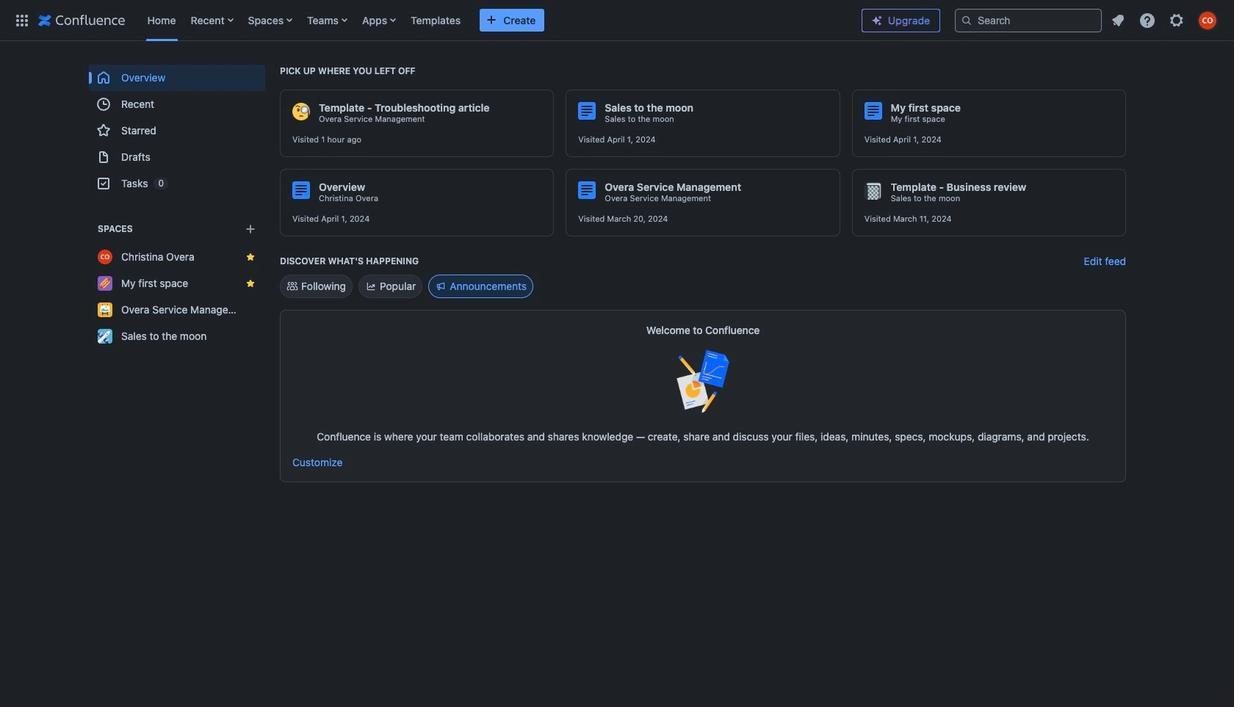 Task type: locate. For each thing, give the bounding box(es) containing it.
Search field
[[955, 8, 1102, 32]]

1 horizontal spatial list
[[1105, 7, 1225, 33]]

star this space image
[[245, 251, 256, 263], [245, 278, 256, 289]]

settings icon image
[[1168, 11, 1186, 29]]

None search field
[[955, 8, 1102, 32]]

0 horizontal spatial list
[[140, 0, 850, 41]]

0 vertical spatial star this space image
[[245, 251, 256, 263]]

list for 'appswitcher icon' on the top left
[[140, 0, 850, 41]]

:face_with_monocle: image
[[292, 103, 310, 120]]

1 vertical spatial star this space image
[[245, 278, 256, 289]]

list
[[140, 0, 850, 41], [1105, 7, 1225, 33]]

:notebook: image
[[864, 182, 882, 200], [864, 182, 882, 200]]

banner
[[0, 0, 1234, 44]]

confluence image
[[38, 11, 125, 29], [38, 11, 125, 29]]

appswitcher icon image
[[13, 11, 31, 29]]

notification icon image
[[1109, 11, 1127, 29]]

2 star this space image from the top
[[245, 278, 256, 289]]

create a space image
[[242, 220, 259, 238]]

list for premium icon
[[1105, 7, 1225, 33]]

global element
[[9, 0, 850, 41]]



Task type: describe. For each thing, give the bounding box(es) containing it.
1 star this space image from the top
[[245, 251, 256, 263]]

help icon image
[[1139, 11, 1156, 29]]

search image
[[961, 14, 973, 26]]

:face_with_monocle: image
[[292, 103, 310, 120]]

premium image
[[871, 15, 883, 26]]



Task type: vqa. For each thing, say whether or not it's contained in the screenshot.
list
yes



